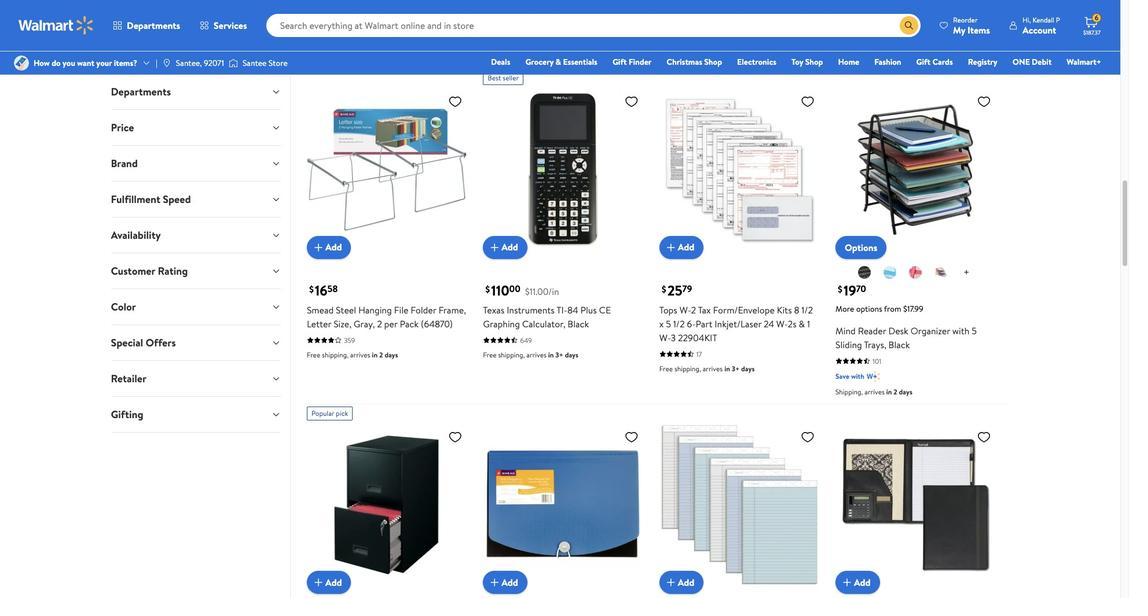 Task type: locate. For each thing, give the bounding box(es) containing it.
5 down the tops
[[666, 318, 671, 330]]

brand tab
[[102, 146, 290, 181]]

add button for smead steel hanging file folder frame, letter size, gray, 2 per pack (64870) image
[[307, 236, 351, 259]]

gray,
[[354, 318, 375, 330]]

gift cards
[[916, 56, 953, 68]]

shipping, up home
[[836, 45, 863, 55]]

x left 11",
[[324, 3, 329, 16]]

shipping, down 359
[[322, 350, 349, 360]]

5
[[666, 318, 671, 330], [972, 325, 977, 337]]

save with
[[659, 15, 688, 25], [836, 29, 864, 39], [307, 36, 336, 46], [836, 372, 864, 381]]

letter
[[307, 318, 331, 330]]

santee, 92071
[[176, 57, 224, 69]]

walmart plus image down 101
[[867, 371, 880, 383]]

shipping, for $11.00/in
[[498, 350, 525, 360]]

red image
[[934, 266, 948, 279]]

how do you want your items?
[[34, 57, 137, 69]]

kits
[[777, 304, 792, 317]]

& right 2s
[[799, 318, 805, 330]]

shop inside toy shop link
[[805, 56, 823, 68]]

shop right christmas
[[704, 56, 722, 68]]

toy shop link
[[786, 56, 828, 68]]

2 horizontal spatial w-
[[776, 318, 788, 330]]

color
[[111, 300, 136, 314]]

1 vertical spatial black
[[568, 318, 589, 330]]

2 add to cart image from the left
[[664, 241, 678, 255]]

3+ for $11.00/in
[[555, 350, 563, 360]]

0 vertical spatial 3+
[[365, 52, 373, 62]]

1 horizontal spatial &
[[799, 318, 805, 330]]

arrives down walmart plus image
[[865, 45, 885, 55]]

departments button down santee, 92071
[[102, 74, 290, 109]]

with up christmas
[[675, 15, 688, 25]]

0 vertical spatial black
[[343, 3, 365, 16]]

3+ down the tops w-2 tax form/envelope kits 8 1/2 x 5 1/2 6-part inkjet/laser 24 w-2s & 1 w-3 22904kit
[[732, 364, 739, 374]]

0 horizontal spatial 24
[[344, 21, 352, 31]]

gifting
[[111, 408, 143, 422]]

w- up 6-
[[680, 304, 691, 317]]

size,
[[334, 318, 351, 330]]

shop inside christmas shop link
[[704, 56, 722, 68]]

0 horizontal spatial w-
[[659, 332, 671, 344]]

departments up the |
[[127, 19, 180, 32]]

2 inside the smead steel hanging file folder frame, letter size, gray, 2 per pack (64870)
[[377, 318, 382, 330]]

in up grocery & essentials link
[[548, 15, 554, 24]]

0 horizontal spatial walmart plus image
[[338, 35, 352, 47]]

0 vertical spatial walmart plus image
[[690, 15, 704, 26]]

free shipping, arrives in 2 days down 359
[[307, 350, 398, 360]]

2 $ from the left
[[485, 283, 490, 296]]

options link
[[836, 236, 887, 259]]

 image left the how
[[14, 56, 29, 71]]

add button for tops w-2 tax form/envelope kits 8 1/2 x 5 1/2 6-part inkjet/laser 24 w-2s & 1 w-3 22904kit image
[[659, 236, 704, 259]]

shipping, arrives in 2 days
[[836, 45, 912, 55], [836, 387, 912, 397]]

0 horizontal spatial black
[[343, 3, 365, 16]]

101
[[873, 356, 881, 366]]

arrives down 359
[[350, 350, 370, 360]]

3+ down samsill professional zipper padfolio, 8.5" x 11", black
[[365, 52, 373, 62]]

with down sliding
[[851, 372, 864, 381]]

2 left tax
[[691, 304, 696, 317]]

fulfillment speed tab
[[102, 182, 290, 217]]

with right "organizer"
[[952, 325, 969, 337]]

1 vertical spatial shipping, arrives in 2 days
[[836, 387, 912, 397]]

days inside 1 free shipping, arrives in 2 days
[[561, 15, 574, 24]]

free shipping, arrives in 3+ days down 649
[[483, 350, 578, 360]]

calculator,
[[522, 318, 565, 330]]

2 up the fashion
[[894, 45, 897, 55]]

deals
[[491, 56, 510, 68]]

add for add to cart image for smead expanding file 12 pockets poly letter black/blue 70863 image
[[502, 577, 518, 589]]

texas
[[483, 304, 504, 317]]

shipping, down 649
[[498, 350, 525, 360]]

black
[[343, 3, 365, 16], [568, 318, 589, 330], [889, 339, 910, 351]]

shipping, up deals
[[498, 15, 525, 24]]

santee,
[[176, 57, 202, 69]]

2 shipping, arrives in 2 days from the top
[[836, 387, 912, 397]]

1 horizontal spatial w-
[[680, 304, 691, 317]]

1 horizontal spatial free shipping, arrives in 3+ days
[[659, 364, 755, 374]]

price tab
[[102, 110, 290, 145]]

with for the middle walmart plus icon
[[675, 15, 688, 25]]

0 vertical spatial 24
[[344, 21, 352, 31]]

1 vertical spatial departments
[[111, 85, 171, 99]]

days down calculator,
[[565, 350, 578, 360]]

arrives
[[526, 15, 546, 24], [703, 31, 723, 41], [865, 45, 885, 55], [336, 52, 356, 62], [350, 350, 370, 360], [526, 350, 546, 360], [703, 364, 723, 374], [865, 387, 885, 397]]

0 vertical spatial &
[[556, 56, 561, 68]]

0 horizontal spatial shop
[[704, 56, 722, 68]]

special offers tab
[[102, 325, 290, 361]]

services
[[214, 19, 247, 32]]

$ left 25
[[662, 283, 666, 296]]

add for add to cart image for space solutions 18" deep 2 drawer letter width vertical file cabinet, black image
[[325, 577, 342, 589]]

debit
[[1032, 56, 1052, 68]]

free for 16
[[307, 350, 320, 360]]

359
[[344, 336, 355, 345]]

inkjet/laser
[[715, 318, 762, 330]]

$ inside '$ 25 79'
[[662, 283, 666, 296]]

1 horizontal spatial 24
[[764, 318, 774, 330]]

x inside the tops w-2 tax form/envelope kits 8 1/2 x 5 1/2 6-part inkjet/laser 24 w-2s & 1 w-3 22904kit
[[659, 318, 664, 330]]

1 add to cart image from the left
[[488, 241, 502, 255]]

days
[[561, 15, 574, 24], [737, 31, 751, 41], [899, 45, 912, 55], [374, 52, 388, 62], [385, 350, 398, 360], [565, 350, 578, 360], [741, 364, 755, 374], [899, 387, 912, 397]]

5 right "organizer"
[[972, 325, 977, 337]]

gift for gift finder
[[613, 56, 627, 68]]

free shipping, arrives in 3+ days for $11.00/in
[[483, 350, 578, 360]]

0 horizontal spatial  image
[[14, 56, 29, 71]]

2 shop from the left
[[805, 56, 823, 68]]

walmart plus image up christmas shop link
[[690, 15, 704, 26]]

ce
[[599, 304, 611, 317]]

$ for 110
[[485, 283, 490, 296]]

kendall
[[1033, 15, 1054, 25]]

account
[[1022, 23, 1056, 36]]

add for add to cart icon associated with 25
[[678, 241, 694, 254]]

2 horizontal spatial 3+
[[732, 364, 739, 374]]

add to cart image up "110"
[[488, 241, 502, 255]]

with inside mind reader desk organizer with 5 sliding trays, black
[[952, 325, 969, 337]]

2 up grocery & essentials link
[[555, 15, 559, 24]]

black down desk
[[889, 339, 910, 351]]

plus
[[580, 304, 597, 317]]

mind
[[836, 325, 856, 337]]

free inside 1 free shipping, arrives in 2 days
[[483, 15, 497, 24]]

arrives inside 1 free shipping, arrives in 2 days
[[526, 15, 546, 24]]

& inside the tops w-2 tax form/envelope kits 8 1/2 x 5 1/2 6-part inkjet/laser 24 w-2s & 1 w-3 22904kit
[[799, 318, 805, 330]]

& right grocery at the top of the page
[[556, 56, 561, 68]]

with left walmart plus image
[[851, 29, 864, 39]]

departments button up the |
[[103, 12, 190, 39]]

1/2 right 8 on the bottom right
[[802, 304, 813, 317]]

$ 25 79
[[662, 281, 692, 300]]

free shipping, arrives in 2 days
[[659, 31, 751, 41], [307, 350, 398, 360]]

in down the tops w-2 tax form/envelope kits 8 1/2 x 5 1/2 6-part inkjet/laser 24 w-2s & 1 w-3 22904kit
[[724, 364, 730, 374]]

w-
[[680, 304, 691, 317], [776, 318, 788, 330], [659, 332, 671, 344]]

shipping, for 24
[[307, 52, 334, 62]]

$ inside $ 19 70
[[838, 283, 842, 296]]

0 horizontal spatial 1
[[520, 0, 522, 10]]

add button
[[307, 236, 351, 259], [483, 236, 527, 259], [659, 236, 704, 259], [307, 571, 351, 595], [483, 571, 527, 595], [659, 571, 704, 595], [836, 571, 880, 595]]

24 down 'professional'
[[344, 21, 352, 31]]

$ for 25
[[662, 283, 666, 296]]

1 $ from the left
[[309, 283, 314, 296]]

add to cart image up 25
[[664, 241, 678, 255]]

departments down items? at the left top of page
[[111, 85, 171, 99]]

1 horizontal spatial gift
[[916, 56, 930, 68]]

4 $ from the left
[[838, 283, 842, 296]]

 image
[[229, 57, 238, 69]]

0 vertical spatial free shipping, arrives in 3+ days
[[483, 350, 578, 360]]

best seller
[[488, 73, 519, 83]]

shipping,
[[836, 45, 863, 55], [307, 52, 334, 62], [836, 387, 863, 397]]

1 shipping, arrives in 2 days from the top
[[836, 45, 912, 55]]

 image for santee, 92071
[[162, 58, 171, 68]]

1 vertical spatial walmart plus image
[[338, 35, 352, 47]]

w- down the tops
[[659, 332, 671, 344]]

black image
[[857, 266, 871, 279]]

in up christmas shop link
[[724, 31, 730, 41]]

$17.99
[[903, 303, 923, 315]]

arrives down 649
[[526, 350, 546, 360]]

home link
[[833, 56, 865, 68]]

tops w-2 tax form/envelope kits 8 1/2 x 5 1/2 6-part inkjet/laser 24 w-2s & 1 w-3 22904kit image
[[659, 90, 819, 250]]

2 vertical spatial w-
[[659, 332, 671, 344]]

shop right 'toy'
[[805, 56, 823, 68]]

2 vertical spatial 3+
[[732, 364, 739, 374]]

1 vertical spatial 1
[[807, 318, 810, 330]]

0 vertical spatial free shipping, arrives in 2 days
[[659, 31, 751, 41]]

customer rating tab
[[102, 254, 290, 289]]

add to favorites list, space solutions 18" deep 2 drawer letter width vertical file cabinet, black image
[[448, 430, 462, 444]]

x inside samsill professional zipper padfolio, 8.5" x 11", black
[[324, 3, 329, 16]]

1 vertical spatial 1/2
[[673, 318, 685, 330]]

black inside $ 110 00 $11.00/in texas instruments ti-84 plus ce graphing calculator, black
[[568, 318, 589, 330]]

hi, kendall p account
[[1022, 15, 1060, 36]]

per
[[384, 318, 398, 330]]

gift left finder
[[613, 56, 627, 68]]

0 vertical spatial x
[[324, 3, 329, 16]]

shipping, down 17
[[674, 364, 701, 374]]

1 vertical spatial free shipping, arrives in 3+ days
[[659, 364, 755, 374]]

1 horizontal spatial 1
[[807, 318, 810, 330]]

add for add to cart image related to tops prism plus colored legal pads 8 1/2 x 11 3/4 pastels 50 sheets 6 pads/pack 63116 image
[[678, 577, 694, 589]]

1 inside the tops w-2 tax form/envelope kits 8 1/2 x 5 1/2 6-part inkjet/laser 24 w-2s & 1 w-3 22904kit
[[807, 318, 810, 330]]

walmart plus image
[[690, 15, 704, 26], [338, 35, 352, 47], [867, 371, 880, 383]]

arrives up grocery at the top of the page
[[526, 15, 546, 24]]

$ 19 70
[[838, 281, 866, 300]]

2 vertical spatial black
[[889, 339, 910, 351]]

add to favorites list, texas instruments ti-84 plus ce graphing calculator, black image
[[625, 95, 638, 109]]

add button for smead expanding file 12 pockets poly letter black/blue 70863 image
[[483, 571, 527, 595]]

1/2 left 6-
[[673, 318, 685, 330]]

0 horizontal spatial add to cart image
[[488, 241, 502, 255]]

$ left 16
[[309, 283, 314, 296]]

days up grocery & essentials link
[[561, 15, 574, 24]]

1 shop from the left
[[704, 56, 722, 68]]

0 vertical spatial 1
[[520, 0, 522, 10]]

|
[[156, 57, 157, 69]]

departments inside tab
[[111, 85, 171, 99]]

1 horizontal spatial x
[[659, 318, 664, 330]]

2 gift from the left
[[916, 56, 930, 68]]

black inside mind reader desk organizer with 5 sliding trays, black
[[889, 339, 910, 351]]

brand button
[[102, 146, 290, 181]]

3+
[[365, 52, 373, 62], [555, 350, 563, 360], [732, 364, 739, 374]]

walmart image
[[19, 16, 94, 35]]

in down samsill professional zipper padfolio, 8.5" x 11", black
[[358, 52, 363, 62]]

1 vertical spatial x
[[659, 318, 664, 330]]

add to cart image for 25
[[664, 241, 678, 255]]

shipping, right store
[[307, 52, 334, 62]]

arrives down 11",
[[336, 52, 356, 62]]

add button for tops prism plus colored legal pads 8 1/2 x 11 3/4 pastels 50 sheets 6 pads/pack 63116 image
[[659, 571, 704, 595]]

1 horizontal spatial add to cart image
[[664, 241, 678, 255]]

x down the tops
[[659, 318, 664, 330]]

1 horizontal spatial  image
[[162, 58, 171, 68]]

add to cart image
[[311, 241, 325, 255], [311, 576, 325, 590], [488, 576, 502, 590], [664, 576, 678, 590], [840, 576, 854, 590]]

1 inside 1 free shipping, arrives in 2 days
[[520, 0, 522, 10]]

$ left "110"
[[485, 283, 490, 296]]

1 horizontal spatial 1/2
[[802, 304, 813, 317]]

free shipping, arrives in 3+ days down 17
[[659, 364, 755, 374]]

offers
[[146, 336, 176, 350]]

color tab
[[102, 289, 290, 325]]

0 horizontal spatial free shipping, arrives in 2 days
[[307, 350, 398, 360]]

search icon image
[[904, 21, 914, 30]]

mind reader desk organizer with 5 sliding trays, black image
[[836, 90, 996, 250]]

with for the bottommost walmart plus icon
[[851, 372, 864, 381]]

more
[[836, 303, 854, 315]]

add to favorites list, samsill 71220 slimline leather-look/faux reptile trim writing pad padfolio - black image
[[977, 430, 991, 444]]

1 vertical spatial free shipping, arrives in 2 days
[[307, 350, 398, 360]]

walmart plus image
[[867, 29, 880, 40]]

0 vertical spatial shipping, arrives in 2 days
[[836, 45, 912, 55]]

3 $ from the left
[[662, 283, 666, 296]]

$ for 16
[[309, 283, 314, 296]]

+
[[963, 265, 970, 280]]

 image
[[14, 56, 29, 71], [162, 58, 171, 68]]

shipping, arrives in 3+ days
[[307, 52, 388, 62]]

2 vertical spatial walmart plus image
[[867, 371, 880, 383]]

$ left 19
[[838, 283, 842, 296]]

1 horizontal spatial walmart plus image
[[690, 15, 704, 26]]

toy
[[791, 56, 803, 68]]

space solutions 18" deep 2 drawer letter width vertical file cabinet, black image
[[307, 425, 467, 585]]

save with left walmart plus image
[[836, 29, 864, 39]]

folder
[[411, 304, 436, 317]]

steel
[[336, 304, 356, 317]]

1
[[520, 0, 522, 10], [807, 318, 810, 330]]

customer rating button
[[102, 254, 290, 289]]

&
[[556, 56, 561, 68], [799, 318, 805, 330]]

free down graphing
[[483, 350, 497, 360]]

w- down kits
[[776, 318, 788, 330]]

$
[[309, 283, 314, 296], [485, 283, 490, 296], [662, 283, 666, 296], [838, 283, 842, 296]]

1 horizontal spatial shop
[[805, 56, 823, 68]]

save with up shipping, arrives in 3+ days
[[307, 36, 336, 46]]

from
[[884, 303, 901, 315]]

0 horizontal spatial x
[[324, 3, 329, 16]]

walmart+ link
[[1061, 56, 1106, 68]]

2 inside the tops w-2 tax form/envelope kits 8 1/2 x 5 1/2 6-part inkjet/laser 24 w-2s & 1 w-3 22904kit
[[691, 304, 696, 317]]

1 horizontal spatial 3+
[[555, 350, 563, 360]]

black down 'professional'
[[343, 3, 365, 16]]

gifting button
[[102, 397, 290, 433]]

add to favorites list, smead expanding file 12 pockets poly letter black/blue 70863 image
[[625, 430, 638, 444]]

0 horizontal spatial gift
[[613, 56, 627, 68]]

add for add to cart image corresponding to smead steel hanging file folder frame, letter size, gray, 2 per pack (64870) image
[[325, 241, 342, 254]]

$ inside $ 110 00 $11.00/in texas instruments ti-84 plus ce graphing calculator, black
[[485, 283, 490, 296]]

0 horizontal spatial 5
[[666, 318, 671, 330]]

home
[[838, 56, 859, 68]]

1 vertical spatial 3+
[[555, 350, 563, 360]]

shop for toy shop
[[805, 56, 823, 68]]

shipping, arrives in 2 days down 101
[[836, 387, 912, 397]]

free for 25
[[659, 364, 673, 374]]

walmart plus image up shipping, arrives in 3+ days
[[338, 35, 352, 47]]

$ inside $ 16 58
[[309, 283, 314, 296]]

black down 84
[[568, 318, 589, 330]]

0 horizontal spatial free shipping, arrives in 3+ days
[[483, 350, 578, 360]]

in inside 1 free shipping, arrives in 2 days
[[548, 15, 554, 24]]

187
[[873, 14, 882, 24]]

2 left per
[[377, 318, 382, 330]]

with up shipping, arrives in 3+ days
[[322, 36, 336, 46]]

0 vertical spatial w-
[[680, 304, 691, 317]]

2 up christmas shop
[[696, 0, 700, 10]]

pink image
[[908, 266, 922, 279]]

649
[[520, 336, 532, 345]]

days up electronics link
[[737, 31, 751, 41]]

1 horizontal spatial 5
[[972, 325, 977, 337]]

free down 3
[[659, 364, 673, 374]]

1 vertical spatial 24
[[764, 318, 774, 330]]

0 vertical spatial 1/2
[[802, 304, 813, 317]]

fashion link
[[869, 56, 906, 68]]

santee store
[[243, 57, 288, 69]]

2 horizontal spatial black
[[889, 339, 910, 351]]

price
[[111, 120, 134, 135]]

add to cart image
[[488, 241, 502, 255], [664, 241, 678, 255]]

0 horizontal spatial 1/2
[[673, 318, 685, 330]]

free shipping, arrives in 2 days up christmas shop link
[[659, 31, 751, 41]]

 image right the |
[[162, 58, 171, 68]]

24 left 2s
[[764, 318, 774, 330]]

2 horizontal spatial walmart plus image
[[867, 371, 880, 383]]

shipping, arrives in 2 days down walmart plus image
[[836, 45, 912, 55]]

add to cart image for samsill 71220 slimline leather-look/faux reptile trim writing pad padfolio - black image
[[840, 576, 854, 590]]

free up deals link
[[483, 15, 497, 24]]

gift left cards
[[916, 56, 930, 68]]

2s
[[788, 318, 797, 330]]

with for walmart plus image
[[851, 29, 864, 39]]

popular
[[311, 409, 334, 418]]

add to cart image for tops prism plus colored legal pads 8 1/2 x 11 3/4 pastels 50 sheets 6 pads/pack 63116 image
[[664, 576, 678, 590]]

1 horizontal spatial black
[[568, 318, 589, 330]]

3+ down calculator,
[[555, 350, 563, 360]]

add to favorites list, smead steel hanging file folder frame, letter size, gray, 2 per pack (64870) image
[[448, 95, 462, 109]]

free
[[483, 15, 497, 24], [659, 31, 673, 41], [307, 350, 320, 360], [483, 350, 497, 360], [659, 364, 673, 374]]

days down per
[[385, 350, 398, 360]]

1 vertical spatial &
[[799, 318, 805, 330]]

free down letter
[[307, 350, 320, 360]]

1 gift from the left
[[613, 56, 627, 68]]



Task type: describe. For each thing, give the bounding box(es) containing it.
customer rating
[[111, 264, 188, 278]]

5 inside mind reader desk organizer with 5 sliding trays, black
[[972, 325, 977, 337]]

days down inkjet/laser
[[741, 364, 755, 374]]

6 $187.37
[[1083, 13, 1101, 36]]

$187.37
[[1083, 28, 1101, 36]]

availability
[[111, 228, 161, 243]]

days down samsill professional zipper padfolio, 8.5" x 11", black
[[374, 52, 388, 62]]

smead expanding file 12 pockets poly letter black/blue 70863 image
[[483, 425, 643, 585]]

shipping, for 187
[[836, 45, 863, 55]]

departments tab
[[102, 74, 290, 109]]

tops
[[659, 304, 677, 317]]

special offers
[[111, 336, 176, 350]]

file
[[394, 304, 408, 317]]

shipping, for 16
[[322, 350, 349, 360]]

registry
[[968, 56, 997, 68]]

2 inside 1 free shipping, arrives in 2 days
[[555, 15, 559, 24]]

save down sliding
[[836, 372, 849, 381]]

+ button
[[954, 264, 979, 282]]

grocery & essentials
[[525, 56, 597, 68]]

00
[[509, 283, 520, 295]]

free shipping, arrives in 3+ days for 25
[[659, 364, 755, 374]]

19
[[844, 281, 856, 300]]

hanging
[[358, 304, 392, 317]]

0 horizontal spatial 3+
[[365, 52, 373, 62]]

in down calculator,
[[548, 350, 554, 360]]

walmart+
[[1067, 56, 1101, 68]]

graphing
[[483, 318, 520, 330]]

do
[[52, 57, 61, 69]]

shop for christmas shop
[[704, 56, 722, 68]]

instruments
[[507, 304, 555, 317]]

11",
[[331, 3, 341, 16]]

shipping, down sliding
[[836, 387, 863, 397]]

tops w-2 tax form/envelope kits 8 1/2 x 5 1/2 6-part inkjet/laser 24 w-2s & 1 w-3 22904kit
[[659, 304, 813, 344]]

black inside samsill professional zipper padfolio, 8.5" x 11", black
[[343, 3, 365, 16]]

reorder my items
[[953, 15, 990, 36]]

in up the fashion
[[886, 45, 892, 55]]

fulfillment speed
[[111, 192, 191, 207]]

speed
[[163, 192, 191, 207]]

shipping, inside 1 free shipping, arrives in 2 days
[[498, 15, 525, 24]]

save with up christmas
[[659, 15, 688, 25]]

110
[[491, 281, 509, 300]]

how
[[34, 57, 50, 69]]

17
[[696, 350, 702, 359]]

days down mind reader desk organizer with 5 sliding trays, black
[[899, 387, 912, 397]]

more options from $17.99
[[836, 303, 923, 315]]

special
[[111, 336, 143, 350]]

arrives up christmas shop
[[703, 31, 723, 41]]

save with down sliding
[[836, 372, 864, 381]]

best
[[488, 73, 501, 83]]

25
[[667, 281, 682, 300]]

fulfillment
[[111, 192, 160, 207]]

blue image
[[883, 266, 897, 279]]

free up christmas
[[659, 31, 673, 41]]

add for add to cart image for samsill 71220 slimline leather-look/faux reptile trim writing pad padfolio - black image
[[854, 577, 871, 589]]

fulfillment speed button
[[102, 182, 290, 217]]

frame,
[[439, 304, 466, 317]]

1 horizontal spatial free shipping, arrives in 2 days
[[659, 31, 751, 41]]

brand
[[111, 156, 138, 171]]

electronics
[[737, 56, 776, 68]]

tops prism plus colored legal pads 8 1/2 x 11 3/4 pastels 50 sheets 6 pads/pack 63116 image
[[659, 425, 819, 585]]

shipping, for 25
[[674, 364, 701, 374]]

add to cart image for smead expanding file 12 pockets poly letter black/blue 70863 image
[[488, 576, 502, 590]]

5 inside the tops w-2 tax form/envelope kits 8 1/2 x 5 1/2 6-part inkjet/laser 24 w-2s & 1 w-3 22904kit
[[666, 318, 671, 330]]

(64870)
[[421, 318, 453, 330]]

christmas shop
[[667, 56, 722, 68]]

1 free shipping, arrives in 2 days
[[483, 0, 574, 24]]

ti-
[[557, 304, 567, 317]]

availability tab
[[102, 218, 290, 253]]

$ 16 58
[[309, 281, 338, 300]]

shipping, up christmas
[[674, 31, 701, 41]]

84
[[567, 304, 578, 317]]

$11.00/in
[[525, 285, 559, 298]]

add to favorites list, tops prism plus colored legal pads 8 1/2 x 11 3/4 pastels 50 sheets 6 pads/pack 63116 image
[[801, 430, 815, 444]]

gifting tab
[[102, 397, 290, 433]]

organizer
[[911, 325, 950, 337]]

price button
[[102, 110, 290, 145]]

professional
[[336, 0, 385, 2]]

padfolio,
[[415, 0, 450, 2]]

options
[[845, 241, 877, 254]]

1 vertical spatial departments button
[[102, 74, 290, 109]]

sliding
[[836, 339, 862, 351]]

with for leftmost walmart plus icon
[[322, 36, 336, 46]]

in down gray,
[[372, 350, 378, 360]]

gift for gift cards
[[916, 56, 930, 68]]

in down trays,
[[886, 387, 892, 397]]

add to cart image for space solutions 18" deep 2 drawer letter width vertical file cabinet, black image
[[311, 576, 325, 590]]

retailer tab
[[102, 361, 290, 397]]

save up home
[[836, 29, 849, 39]]

0 vertical spatial departments
[[127, 19, 180, 32]]

options
[[856, 303, 882, 315]]

fashion
[[874, 56, 901, 68]]

smead
[[307, 304, 334, 317]]

 image for how do you want your items?
[[14, 56, 29, 71]]

desk
[[888, 325, 908, 337]]

mind reader desk organizer with 5 sliding trays, black
[[836, 325, 977, 351]]

electronics link
[[732, 56, 782, 68]]

add button for samsill 71220 slimline leather-look/faux reptile trim writing pad padfolio - black image
[[836, 571, 880, 595]]

3+ for 25
[[732, 364, 739, 374]]

92071
[[204, 57, 224, 69]]

add for $11.00/in add to cart icon
[[502, 241, 518, 254]]

items?
[[114, 57, 137, 69]]

form/envelope
[[713, 304, 775, 317]]

58
[[327, 283, 338, 295]]

6-
[[687, 318, 696, 330]]

add to favorites list, mind reader desk organizer with 5 sliding trays, black image
[[977, 95, 991, 109]]

texas instruments ti-84 plus ce graphing calculator, black image
[[483, 90, 643, 250]]

deals link
[[486, 56, 516, 68]]

free for $11.00/in
[[483, 350, 497, 360]]

arrives down 101
[[865, 387, 885, 397]]

8.5"
[[307, 3, 322, 16]]

24 inside the tops w-2 tax form/envelope kits 8 1/2 x 5 1/2 6-part inkjet/laser 24 w-2s & 1 w-3 22904kit
[[764, 318, 774, 330]]

p
[[1056, 15, 1060, 25]]

79
[[682, 283, 692, 295]]

2 down the smead steel hanging file folder frame, letter size, gray, 2 per pack (64870)
[[379, 350, 383, 360]]

smead steel hanging file folder frame, letter size, gray, 2 per pack (64870) image
[[307, 90, 467, 250]]

1 vertical spatial w-
[[776, 318, 788, 330]]

Walmart Site-Wide search field
[[266, 14, 921, 37]]

$ 110 00 $11.00/in texas instruments ti-84 plus ce graphing calculator, black
[[483, 281, 611, 330]]

customer
[[111, 264, 155, 278]]

reorder
[[953, 15, 978, 25]]

arrives down the 22904kit
[[703, 364, 723, 374]]

add button for texas instruments ti-84 plus ce graphing calculator, black image
[[483, 236, 527, 259]]

16
[[315, 281, 327, 300]]

Search search field
[[266, 14, 921, 37]]

add button for space solutions 18" deep 2 drawer letter width vertical file cabinet, black image
[[307, 571, 351, 595]]

samsill
[[307, 0, 334, 2]]

grocery
[[525, 56, 554, 68]]

pick
[[336, 409, 348, 418]]

gift finder
[[613, 56, 652, 68]]

reader
[[858, 325, 886, 337]]

rating
[[158, 264, 188, 278]]

add to cart image for $11.00/in
[[488, 241, 502, 255]]

add to cart image for smead steel hanging file folder frame, letter size, gray, 2 per pack (64870) image
[[311, 241, 325, 255]]

0 horizontal spatial &
[[556, 56, 561, 68]]

days up fashion link
[[899, 45, 912, 55]]

services button
[[190, 12, 257, 39]]

samsill 71220 slimline leather-look/faux reptile trim writing pad padfolio - black image
[[836, 425, 996, 585]]

0 vertical spatial departments button
[[103, 12, 190, 39]]

zipper
[[387, 0, 412, 2]]

$ for 19
[[838, 283, 842, 296]]

grocery & essentials link
[[520, 56, 603, 68]]

save up christmas
[[659, 15, 673, 25]]

hi,
[[1022, 15, 1031, 25]]

2 up electronics link
[[732, 31, 735, 41]]

christmas shop link
[[661, 56, 727, 68]]

retailer
[[111, 372, 146, 386]]

christmas
[[667, 56, 702, 68]]

add to favorites list, tops w-2 tax form/envelope kits 8 1/2 x 5 1/2 6-part inkjet/laser 24 w-2s & 1 w-3 22904kit image
[[801, 95, 815, 109]]

save down 8.5"
[[307, 36, 321, 46]]

2 down mind reader desk organizer with 5 sliding trays, black
[[894, 387, 897, 397]]



Task type: vqa. For each thing, say whether or not it's contained in the screenshot.
1/2
yes



